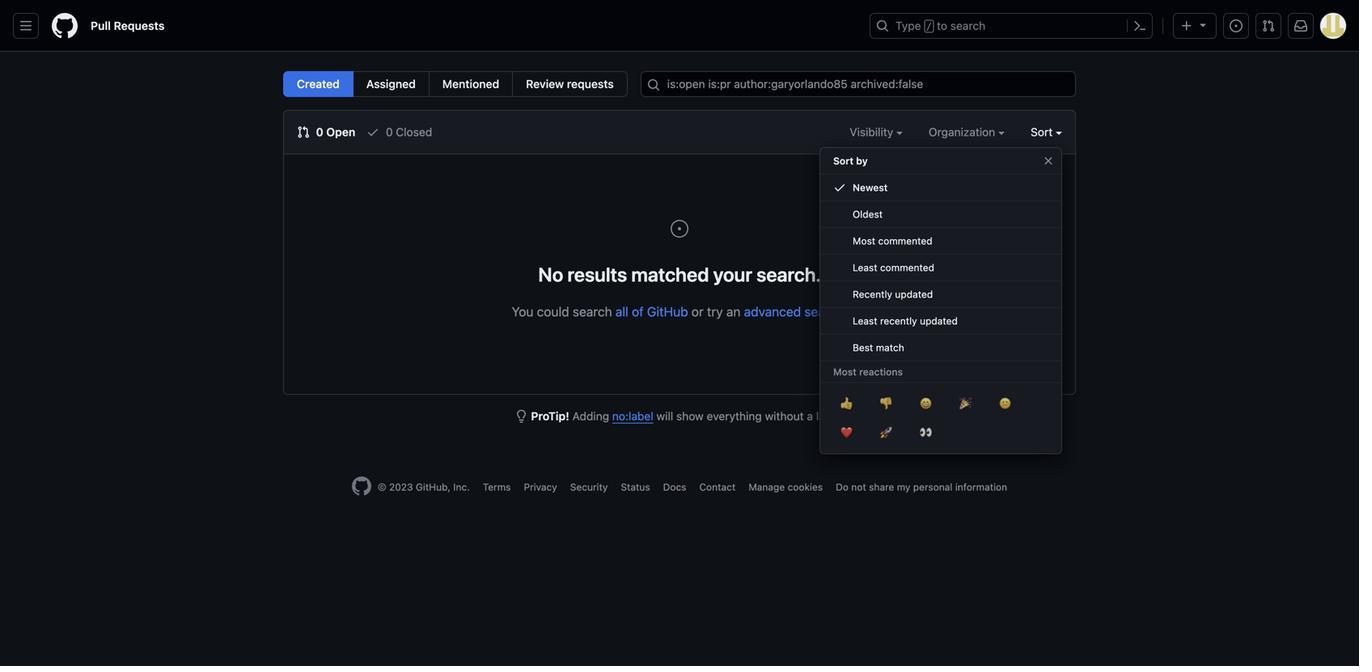 Task type: vqa. For each thing, say whether or not it's contained in the screenshot.
Most commented "link"
yes



Task type: locate. For each thing, give the bounding box(es) containing it.
recently updated link
[[821, 282, 1062, 308]]

sort
[[1031, 125, 1053, 139], [834, 155, 854, 167]]

0 vertical spatial most
[[853, 236, 876, 247]]

0 vertical spatial sort
[[1031, 125, 1053, 139]]

0 vertical spatial commented
[[879, 236, 933, 247]]

search right the to
[[951, 19, 986, 32]]

2 0 from the left
[[386, 125, 393, 139]]

advanced search link
[[744, 304, 844, 320]]

commented for most commented
[[879, 236, 933, 247]]

recently
[[853, 289, 893, 300]]

do
[[836, 482, 849, 493]]

everything
[[707, 410, 762, 423]]

🎉 link
[[946, 390, 986, 419]]

terms link
[[483, 482, 511, 493]]

0 for closed
[[386, 125, 393, 139]]

show
[[677, 410, 704, 423]]

manage
[[749, 482, 785, 493]]

protip! adding no:label will show everything without a label.
[[531, 410, 845, 423]]

most reactions
[[834, 367, 903, 378]]

oldest link
[[821, 202, 1062, 228]]

updated down recently updated link
[[920, 316, 958, 327]]

sort up close menu icon
[[1031, 125, 1053, 139]]

homepage image
[[352, 477, 371, 497]]

no results matched your search.
[[539, 263, 821, 286]]

review
[[526, 77, 564, 91]]

© 2023 github, inc.
[[378, 482, 470, 493]]

1 0 from the left
[[316, 125, 324, 139]]

most down best
[[834, 367, 857, 378]]

share
[[869, 482, 895, 493]]

most for most commented
[[853, 236, 876, 247]]

😄
[[920, 396, 932, 412]]

commented up recently updated
[[881, 262, 935, 274]]

not
[[852, 482, 867, 493]]

adding
[[573, 410, 609, 423]]

1 vertical spatial least
[[853, 316, 878, 327]]

information
[[956, 482, 1008, 493]]

pull
[[91, 19, 111, 32]]

0 horizontal spatial issue opened image
[[670, 219, 690, 239]]

commented
[[879, 236, 933, 247], [881, 262, 935, 274]]

most down oldest
[[853, 236, 876, 247]]

sort left 'by'
[[834, 155, 854, 167]]

0 right check image
[[386, 125, 393, 139]]

least for least recently updated
[[853, 316, 878, 327]]

git pull request image
[[1263, 19, 1276, 32]]

2023
[[389, 482, 413, 493]]

manage cookies
[[749, 482, 823, 493]]

review requests link
[[512, 71, 628, 97]]

0 vertical spatial least
[[853, 262, 878, 274]]

newest link
[[821, 175, 1062, 202]]

requests
[[114, 19, 165, 32]]

1 horizontal spatial 0
[[386, 125, 393, 139]]

type
[[896, 19, 921, 32]]

0 closed
[[383, 125, 432, 139]]

command palette image
[[1134, 19, 1147, 32]]

issue opened image left git pull request image
[[1230, 19, 1243, 32]]

homepage image
[[52, 13, 78, 39]]

sort inside sort popup button
[[1031, 125, 1053, 139]]

advanced
[[744, 304, 801, 320]]

0 open link
[[297, 124, 356, 141]]

least
[[853, 262, 878, 274], [853, 316, 878, 327]]

0 horizontal spatial search
[[573, 304, 612, 320]]

1 vertical spatial updated
[[920, 316, 958, 327]]

Issues search field
[[641, 71, 1076, 97]]

an
[[727, 304, 741, 320]]

cookies
[[788, 482, 823, 493]]

pull requests
[[91, 19, 165, 32]]

least commented link
[[821, 255, 1062, 282]]

contact
[[700, 482, 736, 493]]

👀 link
[[906, 419, 946, 448]]

organization button
[[929, 124, 1005, 141]]

0 vertical spatial issue opened image
[[1230, 19, 1243, 32]]

all of github link
[[616, 304, 688, 320]]

a
[[807, 410, 813, 423]]

commented up least commented
[[879, 236, 933, 247]]

🚀 link
[[867, 419, 906, 448]]

0 right git pull request icon
[[316, 125, 324, 139]]

my
[[897, 482, 911, 493]]

open
[[326, 125, 356, 139]]

do not share my personal information button
[[836, 480, 1008, 495]]

pull requests element
[[283, 71, 628, 97]]

close menu image
[[1042, 155, 1055, 168]]

search
[[951, 19, 986, 32], [573, 304, 612, 320], [805, 304, 844, 320]]

updated
[[895, 289, 933, 300], [920, 316, 958, 327]]

search down search.
[[805, 304, 844, 320]]

security link
[[570, 482, 608, 493]]

least up recently
[[853, 262, 878, 274]]

mentioned link
[[429, 71, 513, 97]]

1 vertical spatial sort
[[834, 155, 854, 167]]

protip!
[[531, 410, 570, 423]]

0 horizontal spatial sort
[[834, 155, 854, 167]]

check image
[[367, 126, 380, 139]]

docs
[[663, 482, 687, 493]]

requests
[[567, 77, 614, 91]]

issue opened image up "no results matched your search."
[[670, 219, 690, 239]]

2 least from the top
[[853, 316, 878, 327]]

1 vertical spatial commented
[[881, 262, 935, 274]]

assigned
[[366, 77, 416, 91]]

or
[[692, 304, 704, 320]]

do not share my personal information
[[836, 482, 1008, 493]]

least recently updated
[[853, 316, 958, 327]]

search left all
[[573, 304, 612, 320]]

least right .
[[853, 316, 878, 327]]

1 vertical spatial most
[[834, 367, 857, 378]]

try
[[707, 304, 723, 320]]

privacy
[[524, 482, 557, 493]]

0 horizontal spatial 0
[[316, 125, 324, 139]]

git pull request image
[[297, 126, 310, 139]]

notifications image
[[1295, 19, 1308, 32]]

©
[[378, 482, 387, 493]]

least recently updated link
[[821, 308, 1062, 335]]

check image
[[834, 181, 847, 194]]

0 for open
[[316, 125, 324, 139]]

issue opened image
[[1230, 19, 1243, 32], [670, 219, 690, 239]]

oldest
[[853, 209, 883, 220]]

updated up least recently updated
[[895, 289, 933, 300]]

1 least from the top
[[853, 262, 878, 274]]

Search all issues text field
[[641, 71, 1076, 97]]

1 horizontal spatial sort
[[1031, 125, 1053, 139]]

👍
[[841, 396, 853, 412]]



Task type: describe. For each thing, give the bounding box(es) containing it.
review requests
[[526, 77, 614, 91]]

recently updated
[[853, 289, 933, 300]]

😄 link
[[906, 390, 946, 419]]

closed
[[396, 125, 432, 139]]

sort for sort
[[1031, 125, 1053, 139]]

by
[[857, 155, 868, 167]]

triangle down image
[[1197, 18, 1210, 31]]

you
[[512, 304, 534, 320]]

plus image
[[1181, 19, 1194, 32]]

best
[[853, 342, 874, 354]]

all
[[616, 304, 629, 320]]

1 horizontal spatial issue opened image
[[1230, 19, 1243, 32]]

1 vertical spatial issue opened image
[[670, 219, 690, 239]]

least for least commented
[[853, 262, 878, 274]]

visibility button
[[850, 124, 903, 141]]

your
[[713, 263, 753, 286]]

you could search all of github or try an advanced search .
[[512, 304, 848, 320]]

❤️
[[841, 425, 853, 441]]

sort button
[[1031, 124, 1063, 141]]

no
[[539, 263, 564, 286]]

github,
[[416, 482, 451, 493]]

most commented link
[[821, 228, 1062, 255]]

😕 link
[[986, 390, 1025, 419]]

match
[[876, 342, 905, 354]]

👎 link
[[867, 390, 906, 419]]

best match
[[853, 342, 905, 354]]

security
[[570, 482, 608, 493]]

🚀
[[881, 425, 893, 441]]

contact link
[[700, 482, 736, 493]]

2 horizontal spatial search
[[951, 19, 986, 32]]

status
[[621, 482, 650, 493]]

most for most reactions
[[834, 367, 857, 378]]

newest
[[853, 182, 888, 193]]

docs link
[[663, 482, 687, 493]]

/
[[926, 21, 932, 32]]

0 open
[[313, 125, 356, 139]]

reactions
[[860, 367, 903, 378]]

least commented
[[853, 262, 935, 274]]

personal
[[914, 482, 953, 493]]

github
[[647, 304, 688, 320]]

no:label link
[[613, 410, 654, 423]]

privacy link
[[524, 482, 557, 493]]

light bulb image
[[515, 410, 528, 423]]

👀
[[920, 425, 932, 441]]

no:label
[[613, 410, 654, 423]]

1 horizontal spatial search
[[805, 304, 844, 320]]

results
[[568, 263, 627, 286]]

manage cookies button
[[749, 480, 823, 495]]

type / to search
[[896, 19, 986, 32]]

0 vertical spatial updated
[[895, 289, 933, 300]]

without
[[765, 410, 804, 423]]

best match link
[[821, 335, 1062, 362]]

👍 link
[[827, 390, 867, 419]]

search image
[[647, 79, 660, 91]]

assigned link
[[353, 71, 430, 97]]

commented for least commented
[[881, 262, 935, 274]]

to
[[937, 19, 948, 32]]

🎉
[[960, 396, 972, 412]]

of
[[632, 304, 644, 320]]

most commented
[[853, 236, 933, 247]]

❤️ link
[[827, 419, 867, 448]]

organization
[[929, 125, 999, 139]]

.
[[844, 304, 848, 320]]

could
[[537, 304, 570, 320]]

matched
[[632, 263, 709, 286]]

recently
[[881, 316, 918, 327]]

sort by
[[834, 155, 868, 167]]

sort for sort by
[[834, 155, 854, 167]]

visibility
[[850, 125, 897, 139]]

will
[[657, 410, 674, 423]]

inc.
[[453, 482, 470, 493]]

search.
[[757, 263, 821, 286]]

👎
[[881, 396, 893, 412]]



